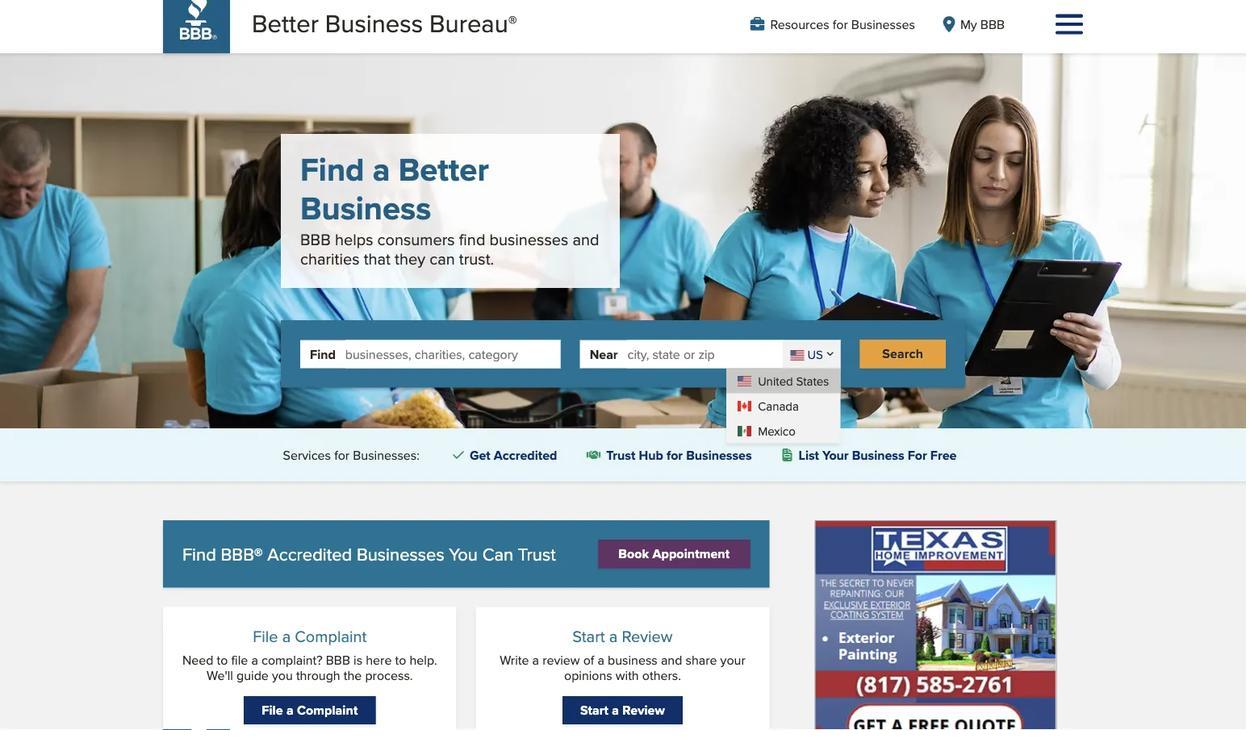 Task type: describe. For each thing, give the bounding box(es) containing it.
others.
[[642, 666, 681, 685]]

bbb®
[[221, 541, 263, 566]]

0 vertical spatial bbb
[[980, 15, 1005, 33]]

complaint for file a complaint need to file a complaint? bbb is here to help. we'll guide you through the process.
[[295, 625, 367, 648]]

1 to from the left
[[217, 651, 228, 669]]

united states
[[758, 372, 829, 389]]

united
[[758, 372, 793, 389]]

start for start a review
[[580, 701, 609, 720]]

the
[[344, 666, 362, 685]]

find
[[459, 228, 485, 251]]

business
[[608, 651, 658, 669]]

that
[[364, 248, 391, 271]]

texas home improvement, llc image
[[815, 521, 1057, 730]]

find for business
[[300, 146, 364, 193]]

trust.
[[459, 248, 494, 271]]

charities
[[300, 248, 360, 271]]

bureau
[[429, 5, 508, 41]]

bbb inside file a complaint need to file a complaint? bbb is here to help. we'll guide you through the process.
[[326, 651, 350, 669]]

businesses
[[489, 228, 568, 251]]

2 vertical spatial business
[[852, 446, 904, 465]]

resources for businesses
[[770, 15, 915, 34]]

appointment
[[652, 544, 730, 563]]

a inside 'link'
[[612, 701, 619, 720]]

businesses for trust hub for businesses
[[686, 446, 752, 465]]

start a review
[[580, 701, 665, 720]]

list box containing united states
[[726, 368, 840, 443]]

businesses for find bbb® accredited businesses you can trust
[[357, 541, 444, 566]]

®
[[508, 9, 517, 34]]

they
[[395, 248, 425, 271]]

my bbb button
[[941, 15, 1005, 33]]

find for businesses
[[182, 541, 216, 566]]

file
[[231, 651, 248, 669]]

US field
[[783, 340, 840, 368]]

a right write
[[532, 651, 539, 669]]

book
[[618, 544, 649, 563]]

you
[[449, 541, 478, 566]]

start a review link
[[562, 696, 683, 725]]

states
[[796, 372, 829, 389]]

services for businesses:
[[283, 446, 420, 465]]

1 vertical spatial find
[[310, 344, 336, 363]]

opinions
[[564, 666, 612, 685]]

of
[[583, 651, 594, 669]]

trust hub for businesses link
[[580, 442, 758, 469]]

a up business
[[609, 625, 618, 648]]

my
[[960, 15, 977, 33]]

can
[[430, 248, 455, 271]]

file a complaint need to file a complaint? bbb is here to help. we'll guide you through the process.
[[182, 625, 437, 685]]

free
[[930, 446, 957, 465]]

helps
[[335, 228, 373, 251]]

and for review
[[661, 651, 682, 669]]

a right file
[[251, 651, 258, 669]]

resources for businesses link
[[750, 15, 915, 34]]

mexico option
[[726, 418, 840, 443]]

trust hub for businesses
[[606, 446, 752, 465]]

find a better business bbb helps consumers find businesses and charities that they can trust.
[[300, 146, 599, 271]]

review for start a review
[[622, 701, 665, 720]]

canada
[[758, 397, 799, 414]]

your
[[822, 446, 849, 465]]

with
[[616, 666, 639, 685]]

file a complaint
[[262, 701, 358, 720]]

business inside find a better business bbb helps consumers find businesses and charities that they can trust.
[[300, 185, 431, 232]]

through
[[296, 666, 340, 685]]

2 to from the left
[[395, 651, 406, 669]]

start a review write a review of a business and share your opinions with others.
[[500, 625, 745, 685]]

process.
[[365, 666, 413, 685]]

find bbb® accredited businesses you can trust
[[182, 541, 556, 566]]

guide
[[236, 666, 269, 685]]



Task type: locate. For each thing, give the bounding box(es) containing it.
complaint
[[295, 625, 367, 648], [297, 701, 358, 720]]

file a complaint link
[[244, 696, 376, 725]]

review
[[542, 651, 580, 669]]

for
[[908, 446, 927, 465]]

and left share
[[661, 651, 682, 669]]

start for start a review write a review of a business and share your opinions with others.
[[572, 625, 605, 648]]

to
[[217, 651, 228, 669], [395, 651, 406, 669]]

0 vertical spatial trust
[[606, 446, 635, 465]]

review down with
[[622, 701, 665, 720]]

get accredited link
[[445, 442, 564, 468]]

get accredited
[[470, 446, 557, 465]]

is
[[354, 651, 362, 669]]

better business bureau ®
[[252, 5, 517, 41]]

1 vertical spatial review
[[622, 701, 665, 720]]

for right services at the left
[[334, 446, 350, 465]]

trust
[[606, 446, 635, 465], [518, 541, 556, 566]]

1 vertical spatial business
[[300, 185, 431, 232]]

united states option
[[726, 368, 840, 393]]

1 horizontal spatial accredited
[[494, 446, 557, 465]]

0 vertical spatial review
[[622, 625, 673, 648]]

accredited right get
[[494, 446, 557, 465]]

we'll
[[207, 666, 233, 685]]

a up complaint? at the left of page
[[282, 625, 291, 648]]

0 vertical spatial file
[[253, 625, 278, 648]]

Near field
[[628, 340, 783, 368]]

to right here
[[395, 651, 406, 669]]

file down you
[[262, 701, 283, 720]]

for right resources
[[833, 15, 848, 34]]

hub
[[639, 446, 663, 465]]

bbb left helps
[[300, 228, 331, 251]]

a down you
[[286, 701, 294, 720]]

1 horizontal spatial for
[[667, 446, 683, 465]]

book appointment link
[[598, 540, 750, 568]]

review up business
[[622, 625, 673, 648]]

bbb inside find a better business bbb helps consumers find businesses and charities that they can trust.
[[300, 228, 331, 251]]

find inside find a better business bbb helps consumers find businesses and charities that they can trust.
[[300, 146, 364, 193]]

0 vertical spatial find
[[300, 146, 364, 193]]

help.
[[410, 651, 437, 669]]

write
[[500, 651, 529, 669]]

file inside file a complaint need to file a complaint? bbb is here to help. we'll guide you through the process.
[[253, 625, 278, 648]]

here
[[366, 651, 392, 669]]

2 horizontal spatial businesses
[[851, 15, 915, 34]]

review
[[622, 625, 673, 648], [622, 701, 665, 720]]

my bbb
[[960, 15, 1005, 33]]

complaint?
[[261, 651, 323, 669]]

share
[[686, 651, 717, 669]]

a up helps
[[373, 146, 390, 193]]

file for file a complaint need to file a complaint? bbb is here to help. we'll guide you through the process.
[[253, 625, 278, 648]]

and inside find a better business bbb helps consumers find businesses and charities that they can trust.
[[572, 228, 599, 251]]

start down opinions
[[580, 701, 609, 720]]

search button
[[860, 340, 946, 368]]

consumers
[[377, 228, 455, 251]]

can
[[482, 541, 513, 566]]

a down with
[[612, 701, 619, 720]]

file up complaint? at the left of page
[[253, 625, 278, 648]]

start inside 'link'
[[580, 701, 609, 720]]

2 vertical spatial businesses
[[357, 541, 444, 566]]

canada option
[[726, 393, 840, 418]]

review for start a review write a review of a business and share your opinions with others.
[[622, 625, 673, 648]]

start
[[572, 625, 605, 648], [580, 701, 609, 720]]

services
[[283, 446, 331, 465]]

and for better
[[572, 228, 599, 251]]

0 horizontal spatial accredited
[[267, 541, 352, 566]]

bbb
[[980, 15, 1005, 33], [300, 228, 331, 251], [326, 651, 350, 669]]

a
[[373, 146, 390, 193], [282, 625, 291, 648], [609, 625, 618, 648], [251, 651, 258, 669], [532, 651, 539, 669], [598, 651, 604, 669], [286, 701, 294, 720], [612, 701, 619, 720]]

2 vertical spatial bbb
[[326, 651, 350, 669]]

you
[[272, 666, 293, 685]]

start up of
[[572, 625, 605, 648]]

0 vertical spatial start
[[572, 625, 605, 648]]

1 horizontal spatial better
[[398, 146, 489, 193]]

business
[[325, 5, 423, 41], [300, 185, 431, 232], [852, 446, 904, 465]]

for for businesses
[[833, 15, 848, 34]]

1 vertical spatial start
[[580, 701, 609, 720]]

1 horizontal spatial to
[[395, 651, 406, 669]]

2 vertical spatial find
[[182, 541, 216, 566]]

1 vertical spatial businesses
[[686, 446, 752, 465]]

0 vertical spatial and
[[572, 228, 599, 251]]

mexico
[[758, 422, 796, 439]]

1 horizontal spatial and
[[661, 651, 682, 669]]

complaint up is in the bottom left of the page
[[295, 625, 367, 648]]

for right hub
[[667, 446, 683, 465]]

0 horizontal spatial trust
[[518, 541, 556, 566]]

2 horizontal spatial for
[[833, 15, 848, 34]]

0 horizontal spatial for
[[334, 446, 350, 465]]

businesses
[[851, 15, 915, 34], [686, 446, 752, 465], [357, 541, 444, 566]]

to left file
[[217, 651, 228, 669]]

1 vertical spatial accredited
[[267, 541, 352, 566]]

0 horizontal spatial businesses
[[357, 541, 444, 566]]

1 horizontal spatial trust
[[606, 446, 635, 465]]

better inside find a better business bbb helps consumers find businesses and charities that they can trust.
[[398, 146, 489, 193]]

0 horizontal spatial to
[[217, 651, 228, 669]]

list your business for free
[[799, 446, 957, 465]]

list
[[799, 446, 819, 465]]

better
[[252, 5, 319, 41], [398, 146, 489, 193]]

1 vertical spatial complaint
[[297, 701, 358, 720]]

your
[[720, 651, 745, 669]]

0 vertical spatial better
[[252, 5, 319, 41]]

book appointment
[[618, 544, 730, 563]]

review inside start a review write a review of a business and share your opinions with others.
[[622, 625, 673, 648]]

start inside start a review write a review of a business and share your opinions with others.
[[572, 625, 605, 648]]

0 vertical spatial businesses
[[851, 15, 915, 34]]

file
[[253, 625, 278, 648], [262, 701, 283, 720]]

near
[[590, 344, 618, 363]]

a inside find a better business bbb helps consumers find businesses and charities that they can trust.
[[373, 146, 390, 193]]

0 horizontal spatial and
[[572, 228, 599, 251]]

complaint for file a complaint
[[297, 701, 358, 720]]

businesses:
[[353, 446, 420, 465]]

complaint down through
[[297, 701, 358, 720]]

1 vertical spatial trust
[[518, 541, 556, 566]]

accredited
[[494, 446, 557, 465], [267, 541, 352, 566]]

and
[[572, 228, 599, 251], [661, 651, 682, 669]]

for
[[833, 15, 848, 34], [667, 446, 683, 465], [334, 446, 350, 465]]

get
[[470, 446, 490, 465]]

1 vertical spatial better
[[398, 146, 489, 193]]

businesses inside the trust hub for businesses link
[[686, 446, 752, 465]]

bbb right my
[[980, 15, 1005, 33]]

trust right can
[[518, 541, 556, 566]]

1 vertical spatial and
[[661, 651, 682, 669]]

need
[[182, 651, 213, 669]]

find
[[300, 146, 364, 193], [310, 344, 336, 363], [182, 541, 216, 566]]

1 vertical spatial bbb
[[300, 228, 331, 251]]

accredited right bbb®
[[267, 541, 352, 566]]

0 vertical spatial business
[[325, 5, 423, 41]]

bbb left is in the bottom left of the page
[[326, 651, 350, 669]]

a right of
[[598, 651, 604, 669]]

and right businesses
[[572, 228, 599, 251]]

1 horizontal spatial businesses
[[686, 446, 752, 465]]

list box
[[726, 368, 840, 443]]

0 vertical spatial complaint
[[295, 625, 367, 648]]

search
[[882, 344, 923, 363]]

trust left hub
[[606, 446, 635, 465]]

us
[[807, 346, 823, 363]]

for for businesses:
[[334, 446, 350, 465]]

a group of volunteers. in the foreground, a diverse group of women check notes on a clipboard. in the background, others work on assembling boxes. image
[[0, 53, 1246, 429]]

0 horizontal spatial better
[[252, 5, 319, 41]]

resources
[[770, 15, 829, 34]]

complaint inside file a complaint need to file a complaint? bbb is here to help. we'll guide you through the process.
[[295, 625, 367, 648]]

and inside start a review write a review of a business and share your opinions with others.
[[661, 651, 682, 669]]

file for file a complaint
[[262, 701, 283, 720]]

review inside start a review 'link'
[[622, 701, 665, 720]]

0 vertical spatial accredited
[[494, 446, 557, 465]]

1 vertical spatial file
[[262, 701, 283, 720]]

list your business for free link
[[774, 442, 963, 468]]

Find search field
[[345, 340, 561, 368]]



Task type: vqa. For each thing, say whether or not it's contained in the screenshot.
bottom Complaint
yes



